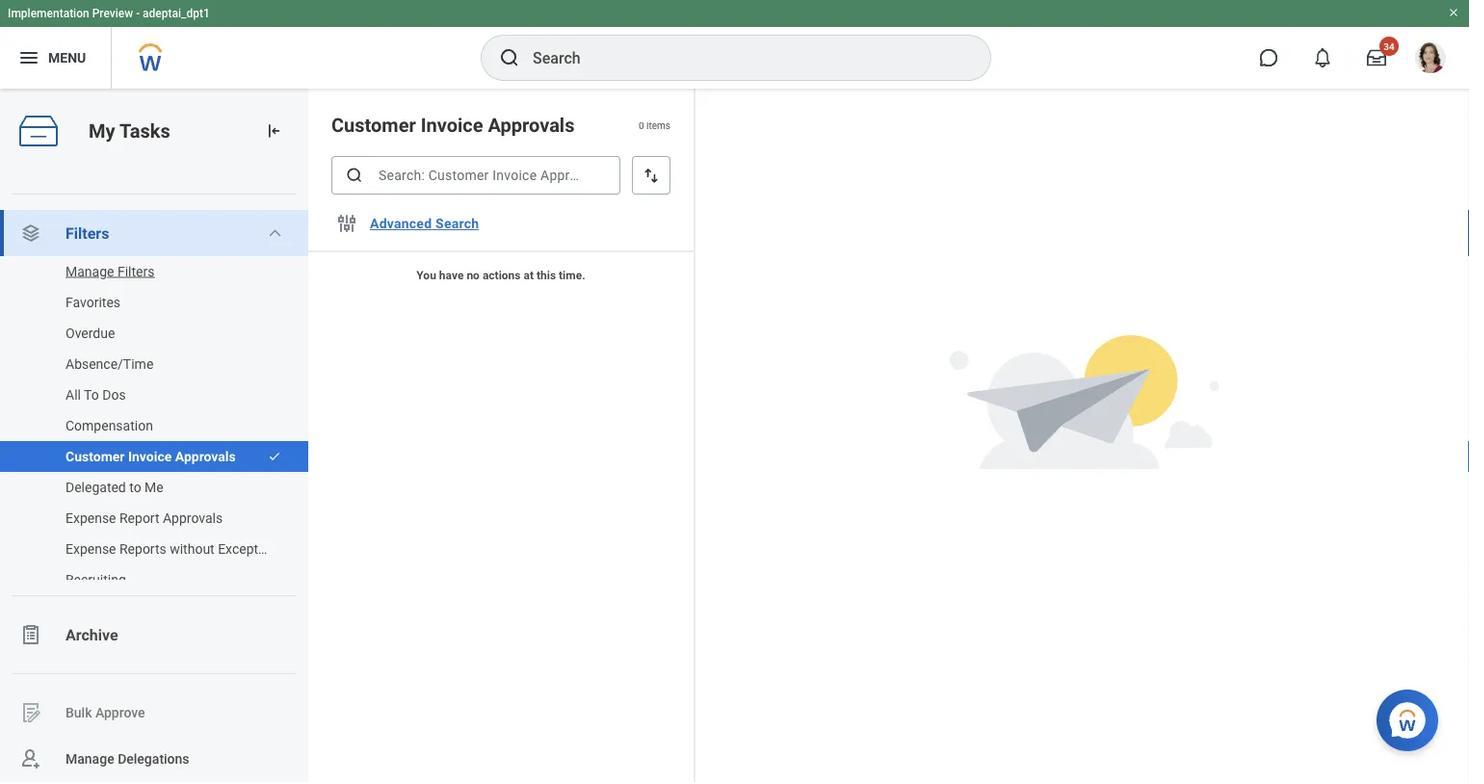Task type: locate. For each thing, give the bounding box(es) containing it.
Search Workday  search field
[[533, 37, 951, 79]]

manage delegations link
[[0, 736, 308, 782]]

absence/time button
[[0, 349, 289, 380]]

1 horizontal spatial customer
[[331, 114, 416, 136]]

1 vertical spatial expense
[[66, 541, 116, 557]]

menu
[[48, 50, 86, 66]]

1 vertical spatial approvals
[[175, 448, 236, 464]]

0 horizontal spatial customer invoice approvals
[[66, 448, 236, 464]]

1 list from the top
[[0, 101, 308, 782]]

archive
[[66, 626, 118, 644]]

delegated to me
[[66, 479, 164, 495]]

invoice down compensation button
[[128, 448, 172, 464]]

customer inside button
[[66, 448, 125, 464]]

customer up search icon
[[331, 114, 416, 136]]

tasks
[[119, 120, 170, 142]]

delegations
[[118, 751, 189, 767]]

expense report approvals button
[[0, 503, 289, 534]]

my tasks element
[[0, 89, 308, 782]]

advanced search
[[370, 216, 479, 231]]

customer invoice approvals
[[331, 114, 575, 136], [66, 448, 236, 464]]

expense up recruiting
[[66, 541, 116, 557]]

notifications large image
[[1313, 48, 1332, 67]]

delegated
[[66, 479, 126, 495]]

list
[[0, 101, 308, 782], [0, 256, 308, 595]]

items
[[647, 119, 671, 131]]

expense reports without exceptions button
[[0, 534, 289, 565]]

0 vertical spatial manage
[[66, 263, 114, 279]]

1 vertical spatial filters
[[117, 263, 155, 279]]

0 vertical spatial customer invoice approvals
[[331, 114, 575, 136]]

expense down delegated
[[66, 510, 116, 526]]

expense inside button
[[66, 510, 116, 526]]

34
[[1384, 40, 1395, 52]]

bulk approve link
[[0, 690, 308, 736]]

0 vertical spatial invoice
[[421, 114, 483, 136]]

1 vertical spatial customer invoice approvals
[[66, 448, 236, 464]]

manage up favorites
[[66, 263, 114, 279]]

expense reports without exceptions
[[66, 541, 284, 557]]

absence/time
[[66, 356, 153, 372]]

manage filters button
[[0, 256, 289, 287]]

approvals down compensation button
[[175, 448, 236, 464]]

justify image
[[17, 46, 40, 69]]

user plus image
[[19, 748, 42, 771]]

0 vertical spatial approvals
[[488, 114, 575, 136]]

34 button
[[1356, 37, 1399, 79]]

manage inside manage filters button
[[66, 263, 114, 279]]

customer up delegated
[[66, 448, 125, 464]]

manage filters
[[66, 263, 155, 279]]

1 horizontal spatial invoice
[[421, 114, 483, 136]]

manage
[[66, 263, 114, 279], [66, 751, 114, 767]]

0 vertical spatial filters
[[66, 224, 109, 242]]

0 vertical spatial customer
[[331, 114, 416, 136]]

expense for expense reports without exceptions
[[66, 541, 116, 557]]

manage down bulk
[[66, 751, 114, 767]]

1 manage from the top
[[66, 263, 114, 279]]

my
[[89, 120, 115, 142]]

1 expense from the top
[[66, 510, 116, 526]]

0 horizontal spatial invoice
[[128, 448, 172, 464]]

all to dos
[[66, 387, 126, 403]]

expense inside 'button'
[[66, 541, 116, 557]]

approvals inside item list 'element'
[[488, 114, 575, 136]]

approvals
[[488, 114, 575, 136], [175, 448, 236, 464], [163, 510, 223, 526]]

invoice inside button
[[128, 448, 172, 464]]

2 expense from the top
[[66, 541, 116, 557]]

expense
[[66, 510, 116, 526], [66, 541, 116, 557]]

sort image
[[642, 166, 661, 185]]

filters up manage filters
[[66, 224, 109, 242]]

manage for manage delegations
[[66, 751, 114, 767]]

recruiting button
[[0, 565, 289, 595]]

0 horizontal spatial customer
[[66, 448, 125, 464]]

1 vertical spatial invoice
[[128, 448, 172, 464]]

approvals down search image
[[488, 114, 575, 136]]

dos
[[102, 387, 126, 403]]

compensation button
[[0, 410, 289, 441]]

approvals inside expense report approvals button
[[163, 510, 223, 526]]

filters inside button
[[117, 263, 155, 279]]

filters up favorites button
[[117, 263, 155, 279]]

0 horizontal spatial filters
[[66, 224, 109, 242]]

1 vertical spatial manage
[[66, 751, 114, 767]]

1 horizontal spatial customer invoice approvals
[[331, 114, 575, 136]]

manage delegations
[[66, 751, 189, 767]]

customer invoice approvals inside button
[[66, 448, 236, 464]]

filters
[[66, 224, 109, 242], [117, 263, 155, 279]]

customer invoice approvals up me
[[66, 448, 236, 464]]

manage inside manage delegations link
[[66, 751, 114, 767]]

perspective image
[[19, 222, 42, 245]]

menu banner
[[0, 0, 1469, 89]]

customer invoice approvals up search: customer invoice approvals text field
[[331, 114, 575, 136]]

1 vertical spatial customer
[[66, 448, 125, 464]]

invoice up search: customer invoice approvals text field
[[421, 114, 483, 136]]

all
[[66, 387, 81, 403]]

0 vertical spatial expense
[[66, 510, 116, 526]]

approvals up the without
[[163, 510, 223, 526]]

favorites button
[[0, 287, 289, 318]]

1 horizontal spatial filters
[[117, 263, 155, 279]]

list containing manage filters
[[0, 256, 308, 595]]

2 list from the top
[[0, 256, 308, 595]]

overdue button
[[0, 318, 289, 349]]

approvals inside customer invoice approvals button
[[175, 448, 236, 464]]

invoice
[[421, 114, 483, 136], [128, 448, 172, 464]]

transformation import image
[[264, 121, 283, 141]]

2 vertical spatial approvals
[[163, 510, 223, 526]]

approvals for expense report approvals button
[[163, 510, 223, 526]]

2 manage from the top
[[66, 751, 114, 767]]

approve
[[95, 705, 145, 721]]

invoice inside item list 'element'
[[421, 114, 483, 136]]

customer
[[331, 114, 416, 136], [66, 448, 125, 464]]

exceptions
[[218, 541, 284, 557]]



Task type: vqa. For each thing, say whether or not it's contained in the screenshot.
Effective: 04/01/2023
no



Task type: describe. For each thing, give the bounding box(es) containing it.
filters inside dropdown button
[[66, 224, 109, 242]]

archive button
[[0, 612, 308, 658]]

implementation
[[8, 7, 89, 20]]

close environment banner image
[[1448, 7, 1460, 18]]

adeptai_dpt1
[[143, 7, 210, 20]]

check image
[[268, 450, 281, 463]]

search image
[[498, 46, 521, 69]]

bulk approve
[[66, 705, 145, 721]]

0
[[639, 119, 644, 131]]

you have no actions at this time.
[[417, 269, 585, 282]]

item list element
[[308, 89, 696, 782]]

time.
[[559, 269, 585, 282]]

recruiting
[[66, 572, 126, 588]]

compensation
[[66, 418, 153, 434]]

Search: Customer Invoice Approvals text field
[[331, 156, 620, 195]]

have
[[439, 269, 464, 282]]

to
[[129, 479, 141, 495]]

search image
[[345, 166, 364, 185]]

all to dos button
[[0, 380, 289, 410]]

implementation preview -   adeptai_dpt1
[[8, 7, 210, 20]]

inbox large image
[[1367, 48, 1386, 67]]

expense for expense report approvals
[[66, 510, 116, 526]]

reports
[[119, 541, 166, 557]]

favorites
[[66, 294, 120, 310]]

rename image
[[19, 701, 42, 724]]

delegated to me button
[[0, 472, 289, 503]]

menu button
[[0, 27, 111, 89]]

0 items
[[639, 119, 671, 131]]

overdue
[[66, 325, 115, 341]]

manage for manage filters
[[66, 263, 114, 279]]

preview
[[92, 7, 133, 20]]

-
[[136, 7, 140, 20]]

approvals for customer invoice approvals button
[[175, 448, 236, 464]]

actions
[[483, 269, 521, 282]]

customer invoice approvals button
[[0, 441, 258, 472]]

me
[[145, 479, 164, 495]]

customer inside item list 'element'
[[331, 114, 416, 136]]

search
[[435, 216, 479, 231]]

at
[[524, 269, 534, 282]]

expense report approvals
[[66, 510, 223, 526]]

to
[[84, 387, 99, 403]]

chevron down image
[[267, 225, 283, 241]]

configure image
[[335, 212, 358, 235]]

list containing filters
[[0, 101, 308, 782]]

without
[[170, 541, 215, 557]]

bulk
[[66, 705, 92, 721]]

this
[[537, 269, 556, 282]]

customer invoice approvals inside item list 'element'
[[331, 114, 575, 136]]

no
[[467, 269, 480, 282]]

clipboard image
[[19, 623, 42, 646]]

advanced
[[370, 216, 432, 231]]

filters button
[[0, 210, 308, 256]]

you
[[417, 269, 436, 282]]

profile logan mcneil image
[[1415, 42, 1446, 77]]

report
[[119, 510, 159, 526]]

advanced search button
[[362, 204, 487, 243]]

my tasks
[[89, 120, 170, 142]]



